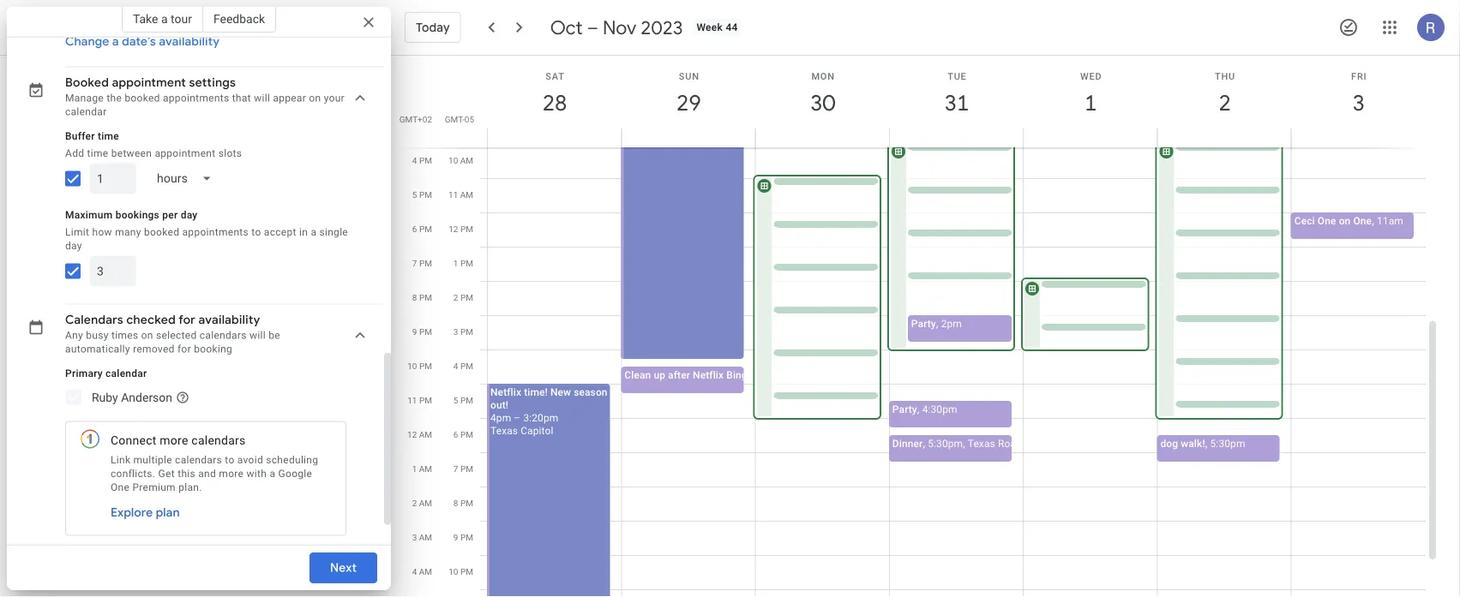 Task type: vqa. For each thing, say whether or not it's contained in the screenshot.


Task type: locate. For each thing, give the bounding box(es) containing it.
for down the selected in the bottom of the page
[[177, 344, 191, 356]]

appointments inside maximum bookings per day limit how many booked appointments to accept in a single day
[[182, 227, 249, 239]]

0 vertical spatial on
[[309, 93, 321, 105]]

netflix inside "button"
[[693, 370, 724, 382]]

30
[[810, 89, 834, 117]]

0 horizontal spatial 8 pm
[[412, 292, 432, 303]]

availability up booking
[[199, 313, 260, 329]]

1 horizontal spatial on
[[309, 93, 321, 105]]

am up 12 pm
[[460, 190, 473, 200]]

0 horizontal spatial netflix
[[491, 387, 521, 399]]

on inside grid
[[1339, 215, 1351, 227]]

0 horizontal spatial 9 pm
[[412, 327, 432, 337]]

pm left 11 am
[[419, 190, 432, 200]]

10 pm up 11 pm
[[408, 361, 432, 371]]

one right ceci
[[1318, 215, 1337, 227]]

3 pm
[[454, 327, 473, 337]]

am for 10 am
[[460, 155, 473, 166]]

pm right 3 am
[[460, 533, 473, 543]]

party up dinner
[[893, 404, 917, 416]]

10 pm right 4 am
[[449, 567, 473, 577]]

1 for pm
[[454, 258, 458, 268]]

2 inside thu 2
[[1218, 89, 1230, 117]]

one left '11am'
[[1354, 215, 1372, 227]]

oct – nov 2023
[[550, 15, 683, 39]]

booked right the
[[125, 93, 160, 105]]

–
[[587, 15, 598, 39], [514, 412, 521, 424]]

8
[[412, 292, 417, 303], [454, 498, 458, 509]]

8 left 2 pm
[[412, 292, 417, 303]]

2 column header
[[1157, 56, 1292, 148]]

calendars checked for availability any busy times on selected calendars will be automatically removed for booking
[[65, 313, 280, 356]]

10 pm
[[408, 361, 432, 371], [449, 567, 473, 577]]

more
[[160, 434, 188, 449], [219, 468, 244, 480]]

0 horizontal spatial 3
[[412, 533, 417, 543]]

7 pm right 1 am
[[454, 464, 473, 474]]

1 vertical spatial 6
[[454, 430, 458, 440]]

1 vertical spatial 4 pm
[[454, 361, 473, 371]]

0 horizontal spatial on
[[141, 330, 153, 342]]

more up 'multiple'
[[160, 434, 188, 449]]

2 horizontal spatial 2
[[1218, 89, 1230, 117]]

0 vertical spatial 5
[[412, 190, 417, 200]]

0 horizontal spatial 2
[[412, 498, 417, 509]]

am up the 2 am at bottom left
[[419, 464, 432, 474]]

appointment left "slots"
[[155, 148, 216, 160]]

on right ceci
[[1339, 215, 1351, 227]]

5:30pm right the walk!
[[1210, 438, 1246, 450]]

netflix inside "netflix time! new season out! 4pm – 3:20pm texas capitol"
[[491, 387, 521, 399]]

0 vertical spatial calendar
[[65, 106, 107, 118]]

0 vertical spatial party
[[911, 318, 936, 330]]

10 right 4 am
[[449, 567, 458, 577]]

am for 11 am
[[460, 190, 473, 200]]

2 horizontal spatial 1
[[1084, 89, 1096, 117]]

7 left 1 pm
[[412, 258, 417, 268]]

5 pm left 11 am
[[412, 190, 432, 200]]

0 vertical spatial netflix
[[693, 370, 724, 382]]

6 pm right '12 am' at the bottom left of page
[[454, 430, 473, 440]]

2 vertical spatial 3
[[412, 533, 417, 543]]

5 right 11 pm
[[454, 395, 458, 406]]

2 vertical spatial on
[[141, 330, 153, 342]]

0 horizontal spatial 7
[[412, 258, 417, 268]]

5 left 11 am
[[412, 190, 417, 200]]

1 horizontal spatial day
[[181, 209, 198, 221]]

0 vertical spatial 7
[[412, 258, 417, 268]]

explore
[[111, 506, 153, 522]]

to left accept on the top left of the page
[[252, 227, 261, 239]]

tour
[[171, 12, 192, 26]]

will right that at the left
[[254, 93, 270, 105]]

5 pm left out!
[[454, 395, 473, 406]]

9 right 3 am
[[454, 533, 458, 543]]

texas down 4pm
[[491, 425, 518, 437]]

1 vertical spatial availability
[[199, 313, 260, 329]]

1 horizontal spatial 5
[[454, 395, 458, 406]]

3 down 2 pm
[[454, 327, 458, 337]]

friday, november 3 element
[[1339, 83, 1379, 123]]

0 horizontal spatial to
[[225, 455, 235, 467]]

add
[[65, 148, 84, 160]]

ceci
[[1295, 215, 1315, 227]]

3
[[1352, 89, 1364, 117], [454, 327, 458, 337], [412, 533, 417, 543]]

a left date's
[[112, 34, 119, 50]]

one down conflicts.
[[111, 482, 130, 494]]

texas inside "netflix time! new season out! 4pm – 3:20pm texas capitol"
[[491, 425, 518, 437]]

12 down 11 am
[[449, 224, 458, 234]]

appointments
[[163, 93, 229, 105], [182, 227, 249, 239]]

pm down 2 pm
[[460, 327, 473, 337]]

pm left 12 pm
[[419, 224, 432, 234]]

0 vertical spatial appointment
[[112, 76, 186, 91]]

1 horizontal spatial 3
[[454, 327, 458, 337]]

0 vertical spatial 10
[[449, 155, 458, 166]]

texas left the roadhouse
[[968, 438, 995, 450]]

7 right 1 am
[[454, 464, 458, 474]]

1 horizontal spatial –
[[587, 15, 598, 39]]

a inside 'button'
[[112, 34, 119, 50]]

clean up after netflix binge
[[625, 370, 753, 382]]

2 horizontal spatial on
[[1339, 215, 1351, 227]]

1 vertical spatial 9 pm
[[454, 533, 473, 543]]

to
[[252, 227, 261, 239], [225, 455, 235, 467]]

0 vertical spatial texas
[[491, 425, 518, 437]]

will
[[254, 93, 270, 105], [250, 330, 266, 342]]

booked down per
[[144, 227, 179, 239]]

on up removed
[[141, 330, 153, 342]]

feedback
[[213, 12, 265, 26]]

grid
[[398, 0, 1440, 598]]

time right buffer
[[98, 130, 119, 142]]

11
[[449, 190, 458, 200], [408, 395, 417, 406]]

appointment inside booked appointment settings manage the booked appointments that will appear on your calendar
[[112, 76, 186, 91]]

on inside booked appointment settings manage the booked appointments that will appear on your calendar
[[309, 93, 321, 105]]

10 up 11 am
[[449, 155, 458, 166]]

a left tour
[[161, 12, 168, 26]]

maximum
[[65, 209, 113, 221]]

pm left 10 am
[[419, 155, 432, 166]]

checked
[[126, 313, 176, 329]]

1 horizontal spatial 6
[[454, 430, 458, 440]]

dinner , 5:30pm , texas roadhouse
[[893, 438, 1050, 450]]

12
[[449, 224, 458, 234], [407, 430, 417, 440]]

0 vertical spatial 8 pm
[[412, 292, 432, 303]]

7
[[412, 258, 417, 268], [454, 464, 458, 474]]

1 vertical spatial 10 pm
[[449, 567, 473, 577]]

2 for am
[[412, 498, 417, 509]]

0 horizontal spatial 12
[[407, 430, 417, 440]]

1 vertical spatial will
[[250, 330, 266, 342]]

a right in
[[311, 227, 317, 239]]

season
[[574, 387, 608, 399]]

0 horizontal spatial 6 pm
[[412, 224, 432, 234]]

a inside button
[[161, 12, 168, 26]]

1 down 12 pm
[[454, 258, 458, 268]]

1 horizontal spatial 11
[[449, 190, 458, 200]]

0 horizontal spatial 5 pm
[[412, 190, 432, 200]]

– inside "netflix time! new season out! 4pm – 3:20pm texas capitol"
[[514, 412, 521, 424]]

11 for 11 am
[[449, 190, 458, 200]]

day down the limit
[[65, 240, 82, 252]]

0 vertical spatial calendars
[[200, 330, 247, 342]]

pm down the 3 pm
[[460, 361, 473, 371]]

5:30pm
[[928, 438, 963, 450], [1210, 438, 1246, 450]]

availability inside the calendars checked for availability any busy times on selected calendars will be automatically removed for booking
[[199, 313, 260, 329]]

connect
[[111, 434, 157, 449]]

2 pm
[[454, 292, 473, 303]]

gmt-
[[445, 114, 465, 124]]

monday, october 30 element
[[803, 83, 843, 123]]

calendar up ruby anderson
[[106, 368, 147, 380]]

None field
[[143, 164, 226, 195]]

automatically
[[65, 344, 130, 356]]

1 down '12 am' at the bottom left of page
[[412, 464, 417, 474]]

calendars
[[65, 313, 123, 329]]

0 vertical spatial to
[[252, 227, 261, 239]]

1 vertical spatial –
[[514, 412, 521, 424]]

availability down tour
[[159, 34, 220, 50]]

0 vertical spatial 7 pm
[[412, 258, 432, 268]]

take a tour button
[[122, 5, 203, 33]]

1 horizontal spatial one
[[1318, 215, 1337, 227]]

4pm
[[491, 412, 511, 424]]

0 vertical spatial 9
[[412, 327, 417, 337]]

2 am
[[412, 498, 432, 509]]

calendars
[[200, 330, 247, 342], [192, 434, 246, 449], [175, 455, 222, 467]]

appointment up the
[[112, 76, 186, 91]]

appointment
[[112, 76, 186, 91], [155, 148, 216, 160]]

0 horizontal spatial 6
[[412, 224, 417, 234]]

9 pm right 3 am
[[454, 533, 473, 543]]

31 column header
[[889, 56, 1024, 148]]

time!
[[524, 387, 548, 399]]

6 pm left 12 pm
[[412, 224, 432, 234]]

selected
[[156, 330, 197, 342]]

1 vertical spatial 8
[[454, 498, 458, 509]]

netflix right after in the left bottom of the page
[[693, 370, 724, 382]]

pm right 1 am
[[460, 464, 473, 474]]

day right per
[[181, 209, 198, 221]]

0 horizontal spatial –
[[514, 412, 521, 424]]

2 up the 3 pm
[[454, 292, 458, 303]]

28 column header
[[487, 56, 622, 148]]

times
[[111, 330, 138, 342]]

1 column header
[[1023, 56, 1158, 148]]

next
[[330, 561, 357, 576]]

appointments down settings
[[163, 93, 229, 105]]

sunday, october 29 element
[[669, 83, 709, 123]]

bookings
[[115, 209, 160, 221]]

0 vertical spatial 2
[[1218, 89, 1230, 117]]

8 pm left 2 pm
[[412, 292, 432, 303]]

booked
[[65, 76, 109, 91]]

appointment inside buffer time add time between appointment slots
[[155, 148, 216, 160]]

2 down thu
[[1218, 89, 1230, 117]]

pm up the 3 pm
[[460, 292, 473, 303]]

44
[[726, 21, 738, 33]]

10
[[449, 155, 458, 166], [408, 361, 417, 371], [449, 567, 458, 577]]

1 vertical spatial appointments
[[182, 227, 249, 239]]

11 up '12 am' at the bottom left of page
[[408, 395, 417, 406]]

will left be
[[250, 330, 266, 342]]

0 horizontal spatial texas
[[491, 425, 518, 437]]

roadhouse
[[998, 438, 1050, 450]]

0 horizontal spatial 1
[[412, 464, 417, 474]]

0 horizontal spatial more
[[160, 434, 188, 449]]

walk!
[[1181, 438, 1205, 450]]

am up 3 am
[[419, 498, 432, 509]]

be
[[269, 330, 280, 342]]

pm
[[419, 155, 432, 166], [419, 190, 432, 200], [419, 224, 432, 234], [460, 224, 473, 234], [419, 258, 432, 268], [460, 258, 473, 268], [419, 292, 432, 303], [460, 292, 473, 303], [419, 327, 432, 337], [460, 327, 473, 337], [419, 361, 432, 371], [460, 361, 473, 371], [419, 395, 432, 406], [460, 395, 473, 406], [460, 430, 473, 440], [460, 464, 473, 474], [460, 498, 473, 509], [460, 533, 473, 543], [460, 567, 473, 577]]

4 pm down the 3 pm
[[454, 361, 473, 371]]

1 vertical spatial 11
[[408, 395, 417, 406]]

time right add
[[87, 148, 108, 160]]

take
[[133, 12, 158, 26]]

am for 1 am
[[419, 464, 432, 474]]

3 up 4 am
[[412, 533, 417, 543]]

primary
[[65, 368, 103, 380]]

9 left the 3 pm
[[412, 327, 417, 337]]

1 vertical spatial more
[[219, 468, 244, 480]]

pm up 2 pm
[[460, 258, 473, 268]]

1 horizontal spatial texas
[[968, 438, 995, 450]]

6 left 12 pm
[[412, 224, 417, 234]]

1 vertical spatial 1
[[454, 258, 458, 268]]

3 down fri
[[1352, 89, 1364, 117]]

more down avoid
[[219, 468, 244, 480]]

1 vertical spatial 3
[[454, 327, 458, 337]]

am up 4 am
[[419, 533, 432, 543]]

0 vertical spatial –
[[587, 15, 598, 39]]

fri 3
[[1352, 71, 1367, 117]]

5 pm
[[412, 190, 432, 200], [454, 395, 473, 406]]

– right oct
[[587, 15, 598, 39]]

am up 1 am
[[419, 430, 432, 440]]

11 down 10 am
[[449, 190, 458, 200]]

change
[[65, 34, 109, 50]]

7 pm left 1 pm
[[412, 258, 432, 268]]

4 down the 3 pm
[[454, 361, 458, 371]]

1 inside wed 1
[[1084, 89, 1096, 117]]

texas
[[491, 425, 518, 437], [968, 438, 995, 450]]

availability for date's
[[159, 34, 220, 50]]

7 pm
[[412, 258, 432, 268], [454, 464, 473, 474]]

9 pm
[[412, 327, 432, 337], [454, 533, 473, 543]]

1 vertical spatial on
[[1339, 215, 1351, 227]]

0 vertical spatial appointments
[[163, 93, 229, 105]]

am for 4 am
[[419, 567, 432, 577]]

0 vertical spatial 11
[[449, 190, 458, 200]]

oct
[[550, 15, 583, 39]]

get
[[158, 468, 175, 480]]

calendar inside booked appointment settings manage the booked appointments that will appear on your calendar
[[65, 106, 107, 118]]

availability inside change a date's availability 'button'
[[159, 34, 220, 50]]

8 pm right the 2 am at bottom left
[[454, 498, 473, 509]]

plan
[[156, 506, 180, 522]]

1 horizontal spatial 9
[[454, 533, 458, 543]]

12 for 12 am
[[407, 430, 417, 440]]

2 up 3 am
[[412, 498, 417, 509]]

clean
[[625, 370, 651, 382]]

1 vertical spatial 7
[[454, 464, 458, 474]]

1 vertical spatial booked
[[144, 227, 179, 239]]

multiple
[[133, 455, 172, 467]]

1 vertical spatial 12
[[407, 430, 417, 440]]

0 vertical spatial will
[[254, 93, 270, 105]]

2 vertical spatial 2
[[412, 498, 417, 509]]

appointments left accept on the top left of the page
[[182, 227, 249, 239]]

28
[[542, 89, 566, 117]]

1 horizontal spatial 4 pm
[[454, 361, 473, 371]]

12 down 11 pm
[[407, 430, 417, 440]]

6
[[412, 224, 417, 234], [454, 430, 458, 440]]

1 vertical spatial 6 pm
[[454, 430, 473, 440]]

party
[[911, 318, 936, 330], [893, 404, 917, 416]]

1 vertical spatial 2
[[454, 292, 458, 303]]

4 pm left 10 am
[[412, 155, 432, 166]]

am up 11 am
[[460, 155, 473, 166]]

many
[[115, 227, 141, 239]]

one
[[1318, 215, 1337, 227], [1354, 215, 1372, 227], [111, 482, 130, 494]]

pm left the 3 pm
[[419, 327, 432, 337]]

calendar down manage in the top of the page
[[65, 106, 107, 118]]

1
[[1084, 89, 1096, 117], [454, 258, 458, 268], [412, 464, 417, 474]]

0 vertical spatial 1
[[1084, 89, 1096, 117]]

1 vertical spatial 9
[[454, 533, 458, 543]]

0 vertical spatial 4 pm
[[412, 155, 432, 166]]

to inside connect more calendars link multiple calendars to avoid scheduling conflicts. get this and more with a google one premium plan.
[[225, 455, 235, 467]]

8 right the 2 am at bottom left
[[454, 498, 458, 509]]

booked inside maximum bookings per day limit how many booked appointments to accept in a single day
[[144, 227, 179, 239]]

2 vertical spatial 1
[[412, 464, 417, 474]]

1 5:30pm from the left
[[928, 438, 963, 450]]

1 vertical spatial appointment
[[155, 148, 216, 160]]

dinner
[[893, 438, 923, 450]]

4 down 3 am
[[412, 567, 417, 577]]

1 horizontal spatial 5:30pm
[[1210, 438, 1246, 450]]

1 down 'wed'
[[1084, 89, 1096, 117]]

a right with
[[270, 468, 276, 480]]

4:30pm
[[922, 404, 958, 416]]



Task type: describe. For each thing, give the bounding box(es) containing it.
removed
[[133, 344, 175, 356]]

dog walk! , 5:30pm
[[1161, 438, 1246, 450]]

manage
[[65, 93, 104, 105]]

0 vertical spatial day
[[181, 209, 198, 221]]

am for 2 am
[[419, 498, 432, 509]]

1 vertical spatial 10
[[408, 361, 417, 371]]

calendars inside the calendars checked for availability any busy times on selected calendars will be automatically removed for booking
[[200, 330, 247, 342]]

party , 2pm
[[911, 318, 962, 330]]

wed 1
[[1081, 71, 1102, 117]]

1 vertical spatial 8 pm
[[454, 498, 473, 509]]

per
[[162, 209, 178, 221]]

premium
[[132, 482, 176, 494]]

, left 4:30pm
[[917, 404, 920, 416]]

maximum bookings per day limit how many booked appointments to accept in a single day
[[65, 209, 348, 252]]

31
[[944, 89, 968, 117]]

1 vertical spatial for
[[177, 344, 191, 356]]

settings
[[189, 76, 236, 91]]

sun 29
[[676, 71, 700, 117]]

, left '11am'
[[1372, 215, 1375, 227]]

scheduling
[[266, 455, 318, 467]]

out!
[[491, 400, 509, 412]]

pm right the 2 am at bottom left
[[460, 498, 473, 509]]

clean up after netflix binge button
[[621, 367, 793, 394]]

up
[[654, 370, 665, 382]]

1 horizontal spatial more
[[219, 468, 244, 480]]

3:20pm
[[523, 412, 559, 424]]

party for party , 4:30pm
[[893, 404, 917, 416]]

2 vertical spatial calendars
[[175, 455, 222, 467]]

1 horizontal spatial 10 pm
[[449, 567, 473, 577]]

1 vertical spatial texas
[[968, 438, 995, 450]]

date's
[[122, 34, 156, 50]]

feedback button
[[203, 5, 276, 33]]

, right dog
[[1205, 438, 1208, 450]]

3 column header
[[1291, 56, 1426, 148]]

sun
[[679, 71, 700, 81]]

pm right 4 am
[[460, 567, 473, 577]]

pm up '12 am' at the bottom left of page
[[419, 395, 432, 406]]

am for 3 am
[[419, 533, 432, 543]]

thursday, november 2 element
[[1205, 83, 1245, 123]]

party for party , 2pm
[[911, 318, 936, 330]]

1 horizontal spatial 7
[[454, 464, 458, 474]]

1 vertical spatial 4
[[454, 361, 458, 371]]

2 horizontal spatial one
[[1354, 215, 1372, 227]]

pm left out!
[[460, 395, 473, 406]]

1 vertical spatial 5
[[454, 395, 458, 406]]

0 horizontal spatial 5
[[412, 190, 417, 200]]

0 vertical spatial more
[[160, 434, 188, 449]]

0 vertical spatial for
[[179, 313, 196, 329]]

dog
[[1161, 438, 1178, 450]]

0 vertical spatial 6 pm
[[412, 224, 432, 234]]

mon 30
[[810, 71, 835, 117]]

1 for am
[[412, 464, 417, 474]]

0 vertical spatial 8
[[412, 292, 417, 303]]

ruby
[[92, 391, 118, 405]]

slots
[[218, 148, 242, 160]]

a inside connect more calendars link multiple calendars to avoid scheduling conflicts. get this and more with a google one premium plan.
[[270, 468, 276, 480]]

1 pm
[[454, 258, 473, 268]]

with
[[247, 468, 267, 480]]

, left 2pm
[[936, 318, 939, 330]]

will inside the calendars checked for availability any busy times on selected calendars will be automatically removed for booking
[[250, 330, 266, 342]]

gmt-05
[[445, 114, 474, 124]]

3 inside the fri 3
[[1352, 89, 1364, 117]]

netflix time! new season out! 4pm – 3:20pm texas capitol
[[491, 387, 608, 437]]

0 vertical spatial 4
[[412, 155, 417, 166]]

anderson
[[121, 391, 172, 405]]

0 vertical spatial time
[[98, 130, 119, 142]]

sat 28
[[542, 71, 566, 117]]

30 column header
[[755, 56, 890, 148]]

4 am
[[412, 567, 432, 577]]

mon
[[812, 71, 835, 81]]

0 horizontal spatial 7 pm
[[412, 258, 432, 268]]

google
[[278, 468, 312, 480]]

29
[[676, 89, 700, 117]]

1 horizontal spatial 9 pm
[[454, 533, 473, 543]]

1 vertical spatial calendars
[[192, 434, 246, 449]]

0 horizontal spatial day
[[65, 240, 82, 252]]

gmt+02
[[399, 114, 432, 124]]

2 for pm
[[454, 292, 458, 303]]

to inside maximum bookings per day limit how many booked appointments to accept in a single day
[[252, 227, 261, 239]]

one inside connect more calendars link multiple calendars to avoid scheduling conflicts. get this and more with a google one premium plan.
[[111, 482, 130, 494]]

wednesday, november 1 element
[[1071, 83, 1111, 123]]

2pm
[[941, 318, 962, 330]]

1 horizontal spatial 5 pm
[[454, 395, 473, 406]]

ruby anderson
[[92, 391, 172, 405]]

Maximum bookings per day number field
[[97, 257, 129, 287]]

and
[[198, 468, 216, 480]]

change a date's availability button
[[58, 27, 227, 58]]

pm up 11 pm
[[419, 361, 432, 371]]

0 vertical spatial 5 pm
[[412, 190, 432, 200]]

how
[[92, 227, 112, 239]]

1 horizontal spatial 7 pm
[[454, 464, 473, 474]]

booked appointment settings manage the booked appointments that will appear on your calendar
[[65, 76, 345, 118]]

connect more calendars link multiple calendars to avoid scheduling conflicts. get this and more with a google one premium plan.
[[111, 434, 318, 494]]

thu 2
[[1215, 71, 1236, 117]]

on inside the calendars checked for availability any busy times on selected calendars will be automatically removed for booking
[[141, 330, 153, 342]]

in
[[299, 227, 308, 239]]

29 column header
[[621, 56, 756, 148]]

05
[[465, 114, 474, 124]]

fri
[[1352, 71, 1367, 81]]

3 am
[[412, 533, 432, 543]]

avoid
[[237, 455, 263, 467]]

11am
[[1377, 215, 1404, 227]]

next button
[[309, 548, 377, 589]]

0 vertical spatial 10 pm
[[408, 361, 432, 371]]

pm left 1 pm
[[419, 258, 432, 268]]

2 5:30pm from the left
[[1210, 438, 1246, 450]]

conflicts.
[[111, 468, 155, 480]]

single
[[319, 227, 348, 239]]

pm left 2 pm
[[419, 292, 432, 303]]

pm up 1 pm
[[460, 224, 473, 234]]

1 vertical spatial calendar
[[106, 368, 147, 380]]

today
[[416, 20, 450, 35]]

1 vertical spatial time
[[87, 148, 108, 160]]

appointments inside booked appointment settings manage the booked appointments that will appear on your calendar
[[163, 93, 229, 105]]

week 44
[[697, 21, 738, 33]]

between
[[111, 148, 152, 160]]

3 for pm
[[454, 327, 458, 337]]

that
[[232, 93, 251, 105]]

buffer
[[65, 130, 95, 142]]

change a date's availability
[[65, 34, 220, 50]]

saturday, october 28 element
[[535, 83, 575, 123]]

availability for for
[[199, 313, 260, 329]]

Buffer time number field
[[97, 164, 129, 195]]

capitol
[[521, 425, 553, 437]]

am for 12 am
[[419, 430, 432, 440]]

today button
[[405, 7, 461, 48]]

0 vertical spatial 9 pm
[[412, 327, 432, 337]]

party , 4:30pm
[[893, 404, 958, 416]]

explore plan
[[111, 506, 180, 522]]

will inside booked appointment settings manage the booked appointments that will appear on your calendar
[[254, 93, 270, 105]]

sat
[[546, 71, 565, 81]]

tuesday, october 31 element
[[937, 83, 977, 123]]

take a tour
[[133, 12, 192, 26]]

, right dinner
[[963, 438, 965, 450]]

12 for 12 pm
[[449, 224, 458, 234]]

0 horizontal spatial 9
[[412, 327, 417, 337]]

, down party , 4:30pm
[[923, 438, 925, 450]]

11 for 11 pm
[[408, 395, 417, 406]]

this
[[178, 468, 196, 480]]

grid containing 28
[[398, 0, 1440, 598]]

12 pm
[[449, 224, 473, 234]]

3 for am
[[412, 533, 417, 543]]

1 am
[[412, 464, 432, 474]]

primary calendar
[[65, 368, 147, 380]]

appear
[[273, 93, 306, 105]]

wed
[[1081, 71, 1102, 81]]

new
[[550, 387, 571, 399]]

1 horizontal spatial 8
[[454, 498, 458, 509]]

the
[[107, 93, 122, 105]]

pm right '12 am' at the bottom left of page
[[460, 430, 473, 440]]

ceci one on one , 11am
[[1295, 215, 1404, 227]]

booked inside booked appointment settings manage the booked appointments that will appear on your calendar
[[125, 93, 160, 105]]

plan.
[[179, 482, 202, 494]]

buffer time add time between appointment slots
[[65, 130, 242, 160]]

2 vertical spatial 10
[[449, 567, 458, 577]]

accept
[[264, 227, 296, 239]]

a inside maximum bookings per day limit how many booked appointments to accept in a single day
[[311, 227, 317, 239]]

0 horizontal spatial 4 pm
[[412, 155, 432, 166]]

your
[[324, 93, 345, 105]]

2 vertical spatial 4
[[412, 567, 417, 577]]

0 vertical spatial 6
[[412, 224, 417, 234]]



